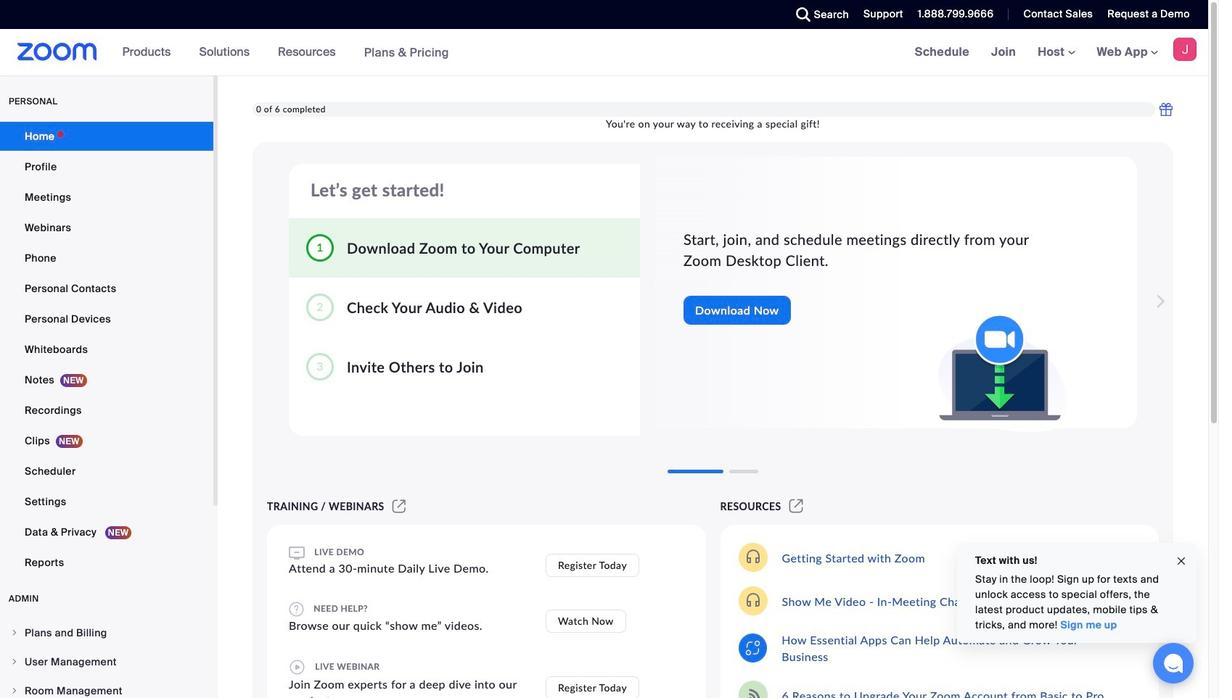 Task type: describe. For each thing, give the bounding box(es) containing it.
profile picture image
[[1173, 38, 1197, 61]]

open chat image
[[1163, 654, 1183, 674]]

meetings navigation
[[904, 29, 1208, 76]]

product information navigation
[[111, 29, 460, 76]]

2 window new image from the left
[[787, 501, 805, 513]]

next image
[[1148, 287, 1168, 316]]

right image for 3rd menu item
[[10, 687, 19, 696]]

3 menu item from the top
[[0, 678, 213, 699]]

right image for third menu item from the bottom of the admin menu menu
[[10, 629, 19, 638]]

right image for second menu item from the bottom
[[10, 658, 19, 667]]

personal menu menu
[[0, 122, 213, 579]]

close image
[[1176, 553, 1187, 570]]

admin menu menu
[[0, 620, 213, 699]]

1 window new image from the left
[[390, 501, 408, 513]]



Task type: locate. For each thing, give the bounding box(es) containing it.
right image
[[10, 629, 19, 638], [10, 658, 19, 667], [10, 687, 19, 696]]

1 menu item from the top
[[0, 620, 213, 647]]

0 vertical spatial menu item
[[0, 620, 213, 647]]

0 vertical spatial right image
[[10, 629, 19, 638]]

2 right image from the top
[[10, 658, 19, 667]]

zoom logo image
[[17, 43, 97, 61]]

1 vertical spatial menu item
[[0, 649, 213, 676]]

1 vertical spatial right image
[[10, 658, 19, 667]]

banner
[[0, 29, 1208, 76]]

1 horizontal spatial window new image
[[787, 501, 805, 513]]

2 menu item from the top
[[0, 649, 213, 676]]

menu item
[[0, 620, 213, 647], [0, 649, 213, 676], [0, 678, 213, 699]]

1 right image from the top
[[10, 629, 19, 638]]

2 vertical spatial right image
[[10, 687, 19, 696]]

3 right image from the top
[[10, 687, 19, 696]]

window new image
[[390, 501, 408, 513], [787, 501, 805, 513]]

2 vertical spatial menu item
[[0, 678, 213, 699]]

0 horizontal spatial window new image
[[390, 501, 408, 513]]



Task type: vqa. For each thing, say whether or not it's contained in the screenshot.
the top the Format
no



